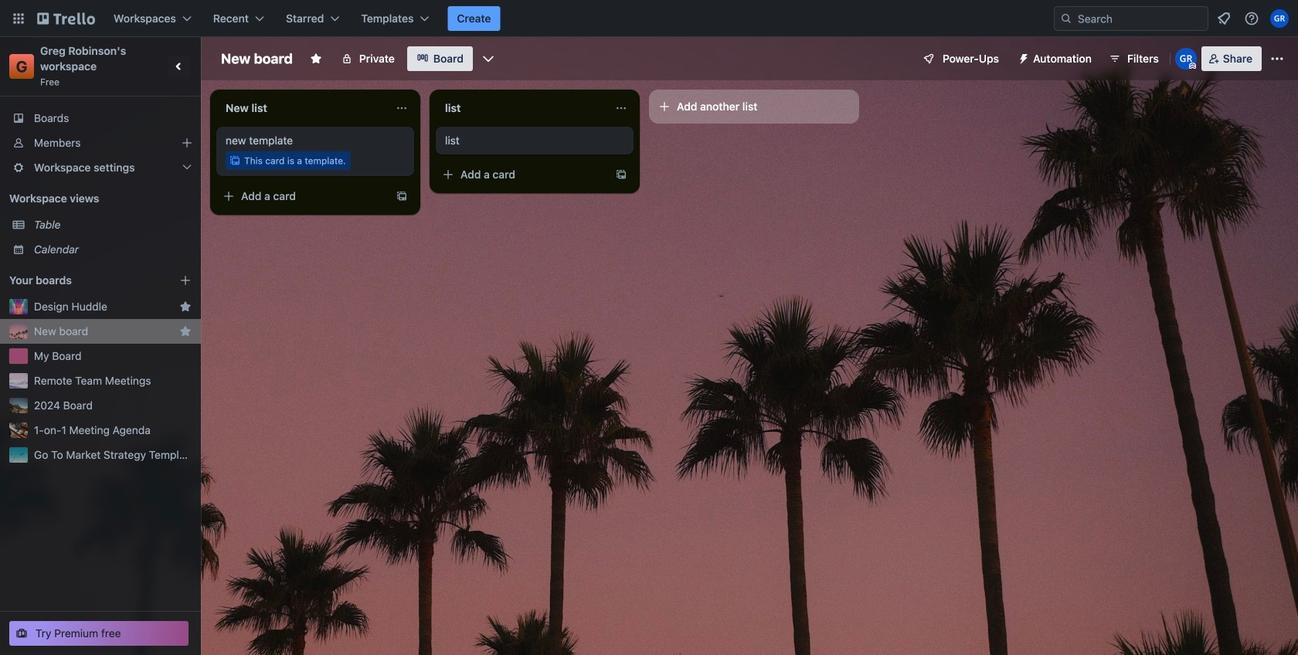 Task type: describe. For each thing, give the bounding box(es) containing it.
Search field
[[1073, 8, 1208, 29]]

open information menu image
[[1244, 11, 1260, 26]]

1 starred icon image from the top
[[179, 301, 192, 313]]

workspace navigation collapse icon image
[[168, 56, 190, 77]]

greg robinson (gregrobinson96) image
[[1175, 48, 1197, 70]]

greg robinson (gregrobinson96) image
[[1270, 9, 1289, 28]]

customize views image
[[481, 51, 496, 66]]

1 horizontal spatial create from template… image
[[615, 168, 627, 181]]

primary element
[[0, 0, 1298, 37]]

1 vertical spatial create from template… image
[[396, 190, 408, 202]]

search image
[[1060, 12, 1073, 25]]

back to home image
[[37, 6, 95, 31]]

add board image
[[179, 274, 192, 287]]

this member is an admin of this board. image
[[1189, 63, 1196, 70]]



Task type: locate. For each thing, give the bounding box(es) containing it.
sm image
[[1012, 46, 1033, 68]]

create from template… image
[[615, 168, 627, 181], [396, 190, 408, 202]]

your boards with 7 items element
[[9, 271, 156, 290]]

show menu image
[[1270, 51, 1285, 66]]

Board name text field
[[213, 46, 300, 71]]

0 vertical spatial starred icon image
[[179, 301, 192, 313]]

None text field
[[216, 96, 389, 121]]

0 notifications image
[[1215, 9, 1233, 28]]

None text field
[[436, 96, 609, 121]]

0 vertical spatial create from template… image
[[615, 168, 627, 181]]

0 horizontal spatial create from template… image
[[396, 190, 408, 202]]

starred icon image
[[179, 301, 192, 313], [179, 325, 192, 338]]

2 starred icon image from the top
[[179, 325, 192, 338]]

star or unstar board image
[[310, 53, 322, 65]]

1 vertical spatial starred icon image
[[179, 325, 192, 338]]



Task type: vqa. For each thing, say whether or not it's contained in the screenshot.
Simple,
no



